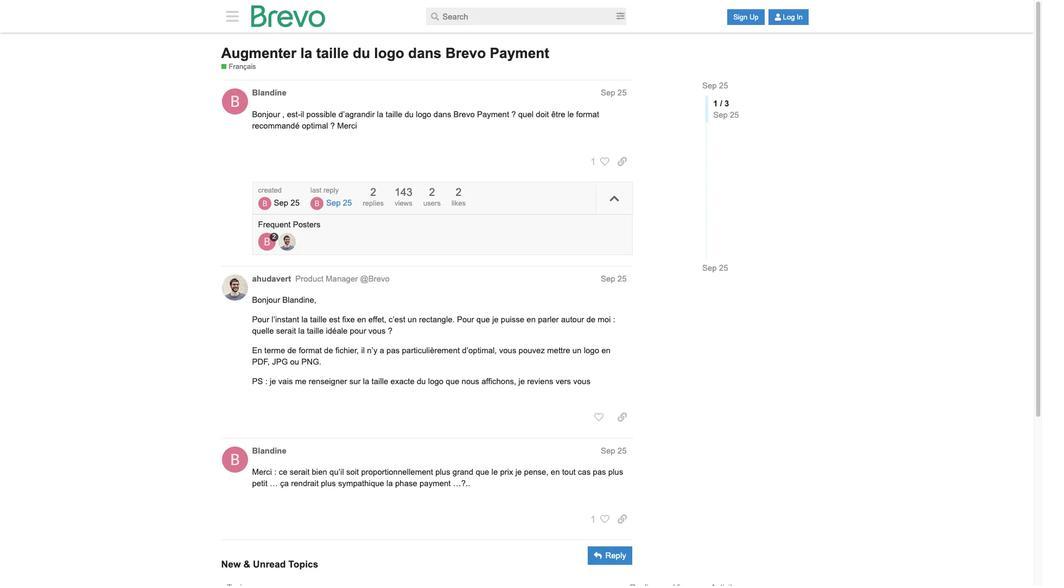 Task type: describe. For each thing, give the bounding box(es) containing it.
ou
[[290, 358, 299, 367]]

,
[[283, 110, 285, 119]]

manager
[[326, 274, 358, 283]]

un inside 'en terme de format de fichier, il n'y a pas particulièrement d'optimal, vous pouvez mettre un logo en pdf, jpg ou png.'
[[573, 346, 582, 355]]

merci : ce serait bien qu'il soit proportionnellement plus grand que le prix je pense, en tout cas pas plus petit … ça rendrait plus sympathique la phase payment …?..
[[252, 468, 624, 488]]

cas
[[578, 468, 591, 477]]

/
[[721, 99, 723, 108]]

143
[[395, 186, 413, 198]]

jpg
[[272, 358, 288, 367]]

ps
[[252, 377, 263, 386]]

français link
[[221, 62, 256, 72]]

il inside bonjour , est-il possible d'agrandir la taille du logo dans brevo payment ? quel doit être le format recommandé optimal ? merci
[[301, 110, 304, 119]]

alexandre hudavert image
[[278, 233, 296, 251]]

en inside 'en terme de format de fichier, il n'y a pas particulièrement d'optimal, vous pouvez mettre un logo en pdf, jpg ou png.'
[[602, 346, 611, 355]]

? inside pour l'instant la taille est fixe en effet, c'est un rectangle. pour que je puisse en parler autour de moi : quelle serait la taille idéale pour vous ?
[[388, 327, 393, 336]]

sep inside 1 / 3 sep 25
[[714, 110, 728, 119]]

qu'il
[[330, 468, 344, 477]]

augmenter la taille du logo dans brevo payment
[[221, 45, 550, 61]]

collapse topic details image
[[609, 193, 620, 204]]

blandine for bonjour
[[252, 88, 287, 97]]

optimal
[[302, 121, 328, 130]]

0 vertical spatial brevo
[[446, 45, 486, 61]]

reply button
[[588, 547, 633, 565]]

new & unread topics
[[221, 559, 319, 570]]

en terme de format de fichier, il n'y a pas particulièrement d'optimal, vous pouvez mettre un logo en pdf, jpg ou png.
[[252, 346, 611, 367]]

je inside merci : ce serait bien qu'il soit proportionnellement plus grand que le prix je pense, en tout cas pas plus petit … ça rendrait plus sympathique la phase payment …?..
[[516, 468, 522, 477]]

@brevo
[[360, 274, 390, 283]]

affichons,
[[482, 377, 517, 386]]

2 for 2 likes
[[456, 186, 462, 198]]

la down brevo community 'image'
[[301, 45, 313, 61]]

…
[[270, 479, 278, 488]]

proportionnellement
[[361, 468, 433, 477]]

je left vais at the left of the page
[[270, 377, 276, 386]]

posters
[[293, 220, 321, 229]]

3
[[725, 99, 730, 108]]

renseigner
[[309, 377, 347, 386]]

1 vertical spatial ?
[[331, 121, 335, 130]]

…?..
[[453, 479, 471, 488]]

0 vertical spatial dans
[[408, 45, 442, 61]]

un inside pour l'instant la taille est fixe en effet, c'est un rectangle. pour que je puisse en parler autour de moi : quelle serait la taille idéale pour vous ?
[[408, 315, 417, 324]]

1 inside 1 / 3 sep 25
[[714, 99, 718, 108]]

share a link to this post image for heading containing ahudavert
[[618, 413, 628, 422]]

open advanced search image
[[617, 12, 625, 20]]

moi
[[598, 315, 611, 324]]

png.
[[302, 358, 322, 367]]

prix
[[500, 468, 514, 477]]

reply image
[[594, 552, 602, 560]]

en up pour
[[357, 315, 366, 324]]

etienne image for last reply
[[311, 197, 324, 210]]

logo inside bonjour , est-il possible d'agrandir la taille du logo dans brevo payment ? quel doit être le format recommandé optimal ? merci
[[416, 110, 432, 119]]

in
[[797, 13, 803, 21]]

: inside pour l'instant la taille est fixe en effet, c'est un rectangle. pour que je puisse en parler autour de moi : quelle serait la taille idéale pour vous ?
[[614, 315, 616, 324]]

2 horizontal spatial plus
[[609, 468, 624, 477]]

que inside merci : ce serait bien qu'il soit proportionnellement plus grand que le prix je pense, en tout cas pas plus petit … ça rendrait plus sympathique la phase payment …?..
[[476, 468, 490, 477]]

est
[[329, 315, 340, 324]]

je left reviens
[[519, 377, 525, 386]]

0 horizontal spatial de
[[288, 346, 297, 355]]

quelle
[[252, 327, 274, 336]]

2 vertical spatial vous
[[574, 377, 591, 386]]

sympathique
[[338, 479, 385, 488]]

puisse
[[501, 315, 525, 324]]

25 inside 1 / 3 sep 25
[[731, 110, 740, 119]]

ahudavert product manager @brevo
[[252, 274, 390, 283]]

c'est
[[389, 315, 406, 324]]

brevo inside bonjour , est-il possible d'agrandir la taille du logo dans brevo payment ? quel doit être le format recommandé optimal ? merci
[[454, 110, 475, 119]]

1 pour from the left
[[252, 315, 270, 324]]

up
[[750, 13, 759, 21]]

d'optimal,
[[462, 346, 497, 355]]

possible
[[307, 110, 337, 119]]

2 pour from the left
[[457, 315, 475, 324]]

ahudavert
[[252, 274, 291, 283]]

doit
[[536, 110, 549, 119]]

pas inside 'en terme de format de fichier, il n'y a pas particulièrement d'optimal, vous pouvez mettre un logo en pdf, jpg ou png.'
[[387, 346, 400, 355]]

like this post image
[[595, 413, 604, 422]]

sur
[[350, 377, 361, 386]]

last reply
[[311, 186, 339, 195]]

dans inside bonjour , est-il possible d'agrandir la taille du logo dans brevo payment ? quel doit être le format recommandé optimal ? merci
[[434, 110, 452, 119]]

pouvez
[[519, 346, 545, 355]]

share a link to this post image
[[618, 157, 628, 166]]

a
[[380, 346, 385, 355]]

parler
[[538, 315, 559, 324]]

augmenter la taille du logo dans brevo payment link
[[221, 45, 550, 61]]

2 users
[[424, 186, 441, 207]]

pdf,
[[252, 358, 270, 367]]

me
[[295, 377, 307, 386]]

mettre
[[548, 346, 571, 355]]

pense,
[[524, 468, 549, 477]]

reply
[[324, 186, 339, 195]]

reply
[[606, 551, 627, 561]]

d unliked image for bonjour , est-il possible d'agrandir la taille du logo dans brevo payment ? quel doit être le format recommandé optimal ? merci
[[596, 157, 610, 166]]

brevo community image
[[252, 5, 325, 27]]

frequent
[[258, 220, 291, 229]]

0 horizontal spatial plus
[[321, 479, 336, 488]]

product
[[296, 274, 324, 283]]

sign
[[734, 13, 748, 21]]

en
[[252, 346, 262, 355]]

merci inside bonjour , est-il possible d'agrandir la taille du logo dans brevo payment ? quel doit être le format recommandé optimal ? merci
[[337, 121, 357, 130]]

ce
[[279, 468, 288, 477]]

sep 25 link for heading related to grand
[[601, 446, 627, 455]]

sign up
[[734, 13, 759, 21]]

2 likes
[[452, 186, 466, 207]]

topics
[[289, 559, 319, 570]]

heading for grand
[[246, 445, 633, 459]]

bonjour blandine,
[[252, 296, 317, 305]]

effet,
[[369, 315, 387, 324]]

d'agrandir
[[339, 110, 375, 119]]

created
[[258, 186, 282, 195]]

log in
[[784, 13, 803, 21]]

français
[[229, 62, 256, 71]]

l'instant
[[272, 315, 299, 324]]



Task type: locate. For each thing, give the bounding box(es) containing it.
1 horizontal spatial ?
[[388, 327, 393, 336]]

1 horizontal spatial plus
[[436, 468, 451, 477]]

2 vertical spatial 1
[[591, 514, 596, 525]]

1 horizontal spatial le
[[568, 110, 574, 119]]

0 vertical spatial du
[[353, 45, 370, 61]]

heading containing ahudavert
[[246, 273, 633, 286]]

0 horizontal spatial pas
[[387, 346, 400, 355]]

0 horizontal spatial pour
[[252, 315, 270, 324]]

format right the être
[[577, 110, 600, 119]]

2 replies
[[363, 186, 384, 207]]

ahudavert link
[[252, 273, 291, 284]]

il up the optimal
[[301, 110, 304, 119]]

heading
[[246, 87, 633, 101], [246, 273, 633, 286], [246, 445, 633, 459]]

merci inside merci : ce serait bien qu'il soit proportionnellement plus grand que le prix je pense, en tout cas pas plus petit … ça rendrait plus sympathique la phase payment …?..
[[252, 468, 272, 477]]

0 horizontal spatial un
[[408, 315, 417, 324]]

0 horizontal spatial etienne image
[[258, 197, 271, 210]]

? down c'est
[[388, 327, 393, 336]]

fixe
[[342, 315, 355, 324]]

heading up bonjour , est-il possible d'agrandir la taille du logo dans brevo payment ? quel doit être le format recommandé optimal ? merci
[[246, 87, 633, 101]]

2 inside 2 likes
[[456, 186, 462, 198]]

1 button
[[586, 153, 610, 171], [586, 511, 610, 529]]

taille inside bonjour , est-il possible d'agrandir la taille du logo dans brevo payment ? quel doit être le format recommandé optimal ? merci
[[386, 110, 403, 119]]

2 for 2 users
[[429, 186, 435, 198]]

1 vertical spatial 1
[[591, 156, 596, 167]]

1 heading from the top
[[246, 87, 633, 101]]

: left ce
[[274, 468, 277, 477]]

1 left share a link to this post image
[[591, 156, 596, 167]]

1 vertical spatial le
[[492, 468, 498, 477]]

blandine link up ,
[[252, 87, 287, 99]]

1 horizontal spatial du
[[405, 110, 414, 119]]

1 vertical spatial un
[[573, 346, 582, 355]]

bonjour
[[252, 110, 280, 119], [252, 296, 280, 305]]

0 vertical spatial bonjour
[[252, 110, 280, 119]]

2 horizontal spatial ?
[[512, 110, 516, 119]]

un right c'est
[[408, 315, 417, 324]]

heading up rectangle.
[[246, 273, 633, 286]]

0 vertical spatial 1
[[714, 99, 718, 108]]

2 horizontal spatial :
[[614, 315, 616, 324]]

exacte
[[391, 377, 415, 386]]

new & unread topics section
[[221, 558, 746, 587]]

1 horizontal spatial merci
[[337, 121, 357, 130]]

1 vertical spatial share a link to this post image
[[618, 515, 628, 524]]

que for nous
[[446, 377, 460, 386]]

1 etienne image from the left
[[258, 197, 271, 210]]

plus up the payment
[[436, 468, 451, 477]]

reviens
[[528, 377, 554, 386]]

1 vertical spatial brevo
[[454, 110, 475, 119]]

&
[[244, 559, 250, 570]]

le inside bonjour , est-il possible d'agrandir la taille du logo dans brevo payment ? quel doit être le format recommandé optimal ? merci
[[568, 110, 574, 119]]

2 up users at the top left of page
[[429, 186, 435, 198]]

likes
[[452, 199, 466, 207]]

0 vertical spatial serait
[[276, 327, 296, 336]]

? left "quel"
[[512, 110, 516, 119]]

user image
[[775, 14, 782, 21]]

ça
[[280, 479, 289, 488]]

1 horizontal spatial etienne image
[[311, 197, 324, 210]]

sep 25 link for heading containing ahudavert
[[601, 274, 627, 283]]

0 vertical spatial un
[[408, 315, 417, 324]]

0 vertical spatial blandine link
[[252, 87, 287, 99]]

share a link to this post image for heading related to grand
[[618, 515, 628, 524]]

1 vertical spatial blandine
[[252, 446, 287, 455]]

0 vertical spatial vous
[[369, 327, 386, 336]]

1 horizontal spatial pas
[[593, 468, 606, 477]]

je left puisse
[[493, 315, 499, 324]]

payment left "quel"
[[477, 110, 510, 119]]

nous
[[462, 377, 480, 386]]

0 vertical spatial ?
[[512, 110, 516, 119]]

vous inside pour l'instant la taille est fixe en effet, c'est un rectangle. pour que je puisse en parler autour de moi : quelle serait la taille idéale pour vous ?
[[369, 327, 386, 336]]

0 horizontal spatial merci
[[252, 468, 272, 477]]

format up png.
[[299, 346, 322, 355]]

1 vertical spatial vous
[[500, 346, 517, 355]]

2 1 button from the top
[[586, 511, 610, 529]]

serait down l'instant
[[276, 327, 296, 336]]

0 vertical spatial que
[[477, 315, 490, 324]]

1 button for merci : ce serait bien qu'il soit proportionnellement plus grand que le prix je pense, en tout cas pas plus petit … ça rendrait plus sympathique la phase payment …?..
[[586, 511, 610, 529]]

2 vertical spatial :
[[274, 468, 277, 477]]

log
[[784, 13, 795, 21]]

de inside pour l'instant la taille est fixe en effet, c'est un rectangle. pour que je puisse en parler autour de moi : quelle serait la taille idéale pour vous ?
[[587, 315, 596, 324]]

2 down frequent
[[273, 234, 276, 240]]

format inside bonjour , est-il possible d'agrandir la taille du logo dans brevo payment ? quel doit être le format recommandé optimal ? merci
[[577, 110, 600, 119]]

1 for pas
[[591, 514, 596, 525]]

ps : je vais me renseigner sur la taille exacte du logo que nous affichons, je reviens vers vous
[[252, 377, 591, 386]]

1 vertical spatial format
[[299, 346, 322, 355]]

de
[[587, 315, 596, 324], [288, 346, 297, 355], [324, 346, 333, 355]]

2 inside the 2 users
[[429, 186, 435, 198]]

0 vertical spatial pas
[[387, 346, 400, 355]]

que left nous on the left
[[446, 377, 460, 386]]

pas right cas
[[593, 468, 606, 477]]

la down l'instant
[[298, 327, 305, 336]]

0 horizontal spatial :
[[265, 377, 268, 386]]

0 vertical spatial payment
[[490, 45, 550, 61]]

pour l'instant la taille est fixe en effet, c'est un rectangle. pour que je puisse en parler autour de moi : quelle serait la taille idéale pour vous ?
[[252, 315, 616, 336]]

payment
[[420, 479, 451, 488]]

views
[[395, 199, 413, 207]]

143 views
[[395, 186, 413, 207]]

0 vertical spatial le
[[568, 110, 574, 119]]

2 d unliked image from the top
[[596, 515, 610, 524]]

1 button up reply icon
[[586, 511, 610, 529]]

share a link to this post image up reply
[[618, 515, 628, 524]]

du
[[353, 45, 370, 61], [405, 110, 414, 119], [417, 377, 426, 386]]

2 horizontal spatial vous
[[574, 377, 591, 386]]

: right the ps at the bottom of the page
[[265, 377, 268, 386]]

0 horizontal spatial le
[[492, 468, 498, 477]]

users
[[424, 199, 441, 207]]

blandine link for bonjour
[[252, 87, 287, 99]]

autour
[[561, 315, 585, 324]]

la right sur
[[363, 377, 370, 386]]

pour up the quelle
[[252, 315, 270, 324]]

pour right rectangle.
[[457, 315, 475, 324]]

serait up 'rendrait'
[[290, 468, 310, 477]]

share a link to this post image
[[618, 413, 628, 422], [618, 515, 628, 524]]

0 vertical spatial 1 button
[[586, 153, 610, 171]]

la inside merci : ce serait bien qu'il soit proportionnellement plus grand que le prix je pense, en tout cas pas plus petit … ça rendrait plus sympathique la phase payment …?..
[[387, 479, 393, 488]]

je right prix
[[516, 468, 522, 477]]

bonjour inside bonjour , est-il possible d'agrandir la taille du logo dans brevo payment ? quel doit être le format recommandé optimal ? merci
[[252, 110, 280, 119]]

1 for format
[[591, 156, 596, 167]]

que left puisse
[[477, 315, 490, 324]]

log in button
[[769, 9, 809, 25]]

le inside merci : ce serait bien qu'il soit proportionnellement plus grand que le prix je pense, en tout cas pas plus petit … ça rendrait plus sympathique la phase payment …?..
[[492, 468, 498, 477]]

1 1 button from the top
[[586, 153, 610, 171]]

1 vertical spatial bonjour
[[252, 296, 280, 305]]

1 blandine from the top
[[252, 88, 287, 97]]

en
[[357, 315, 366, 324], [527, 315, 536, 324], [602, 346, 611, 355], [551, 468, 560, 477]]

serait inside pour l'instant la taille est fixe en effet, c'est un rectangle. pour que je puisse en parler autour de moi : quelle serait la taille idéale pour vous ?
[[276, 327, 296, 336]]

0 vertical spatial merci
[[337, 121, 357, 130]]

: right moi
[[614, 315, 616, 324]]

un right mettre
[[573, 346, 582, 355]]

de left moi
[[587, 315, 596, 324]]

share a link to this post image right like this post image
[[618, 413, 628, 422]]

format inside 'en terme de format de fichier, il n'y a pas particulièrement d'optimal, vous pouvez mettre un logo en pdf, jpg ou png.'
[[299, 346, 322, 355]]

vers
[[556, 377, 571, 386]]

25
[[720, 81, 729, 90], [618, 88, 627, 97], [731, 110, 740, 119], [291, 198, 300, 208], [343, 198, 352, 208], [720, 264, 729, 273], [618, 274, 627, 283], [618, 446, 627, 455]]

recommandé
[[252, 121, 300, 130]]

2 inside 2 replies
[[371, 186, 377, 198]]

0 horizontal spatial ?
[[331, 121, 335, 130]]

de up "ou"
[[288, 346, 297, 355]]

2 etienne image from the left
[[311, 197, 324, 210]]

2 horizontal spatial du
[[417, 377, 426, 386]]

pas inside merci : ce serait bien qu'il soit proportionnellement plus grand que le prix je pense, en tout cas pas plus petit … ça rendrait plus sympathique la phase payment …?..
[[593, 468, 606, 477]]

la
[[301, 45, 313, 61], [377, 110, 384, 119], [302, 315, 308, 324], [298, 327, 305, 336], [363, 377, 370, 386], [387, 479, 393, 488]]

augmenter
[[221, 45, 297, 61]]

2 vertical spatial du
[[417, 377, 426, 386]]

unread
[[253, 559, 286, 570]]

bonjour down the ahudavert link
[[252, 296, 280, 305]]

? down the 'possible'
[[331, 121, 335, 130]]

1 share a link to this post image from the top
[[618, 413, 628, 422]]

sep 25
[[703, 81, 729, 90], [601, 88, 627, 97], [274, 198, 300, 208], [326, 198, 352, 208], [703, 264, 729, 273], [601, 274, 627, 283], [601, 446, 627, 455]]

: for ps : je vais me renseigner sur la taille exacte du logo que nous affichons, je reviens vers vous
[[265, 377, 268, 386]]

bonjour , est-il possible d'agrandir la taille du logo dans brevo payment ? quel doit être le format recommandé optimal ? merci
[[252, 110, 600, 130]]

en inside merci : ce serait bien qu'il soit proportionnellement plus grand que le prix je pense, en tout cas pas plus petit … ça rendrait plus sympathique la phase payment …?..
[[551, 468, 560, 477]]

phase
[[395, 479, 418, 488]]

0 vertical spatial il
[[301, 110, 304, 119]]

petit
[[252, 479, 268, 488]]

2 vertical spatial ?
[[388, 327, 393, 336]]

du inside bonjour , est-il possible d'agrandir la taille du logo dans brevo payment ? quel doit être le format recommandé optimal ? merci
[[405, 110, 414, 119]]

2 vertical spatial que
[[476, 468, 490, 477]]

bonjour up recommandé
[[252, 110, 280, 119]]

: for merci : ce serait bien qu'il soit proportionnellement plus grand que le prix je pense, en tout cas pas plus petit … ça rendrait plus sympathique la phase payment …?..
[[274, 468, 277, 477]]

1 horizontal spatial il
[[361, 346, 365, 355]]

1 horizontal spatial pour
[[457, 315, 475, 324]]

il
[[301, 110, 304, 119], [361, 346, 365, 355]]

sep 25 link for heading related to logo
[[601, 88, 627, 97]]

d unliked image up reply icon
[[596, 515, 610, 524]]

soit
[[346, 468, 359, 477]]

terme
[[265, 346, 285, 355]]

vous down effet, on the bottom left of the page
[[369, 327, 386, 336]]

1 vertical spatial du
[[405, 110, 414, 119]]

1 blandine link from the top
[[252, 87, 287, 99]]

de left 'fichier,'
[[324, 346, 333, 355]]

je
[[493, 315, 499, 324], [270, 377, 276, 386], [519, 377, 525, 386], [516, 468, 522, 477]]

vous right the vers
[[574, 377, 591, 386]]

1 vertical spatial pas
[[593, 468, 606, 477]]

0 vertical spatial :
[[614, 315, 616, 324]]

0 vertical spatial heading
[[246, 87, 633, 101]]

heading for logo
[[246, 87, 633, 101]]

1 / 3 sep 25
[[714, 99, 740, 119]]

0 vertical spatial d unliked image
[[596, 157, 610, 166]]

rectangle.
[[419, 315, 455, 324]]

être
[[552, 110, 566, 119]]

1 bonjour from the top
[[252, 110, 280, 119]]

3 heading from the top
[[246, 445, 633, 459]]

payment down search text box
[[490, 45, 550, 61]]

tout
[[563, 468, 576, 477]]

2 for 2 replies
[[371, 186, 377, 198]]

vous inside 'en terme de format de fichier, il n'y a pas particulièrement d'optimal, vous pouvez mettre un logo en pdf, jpg ou png.'
[[500, 346, 517, 355]]

blandine up ce
[[252, 446, 287, 455]]

1 vertical spatial il
[[361, 346, 365, 355]]

logo inside 'en terme de format de fichier, il n'y a pas particulièrement d'optimal, vous pouvez mettre un logo en pdf, jpg ou png.'
[[584, 346, 600, 355]]

1 button for bonjour , est-il possible d'agrandir la taille du logo dans brevo payment ? quel doit être le format recommandé optimal ? merci
[[586, 153, 610, 171]]

merci up petit
[[252, 468, 272, 477]]

1 vertical spatial merci
[[252, 468, 272, 477]]

pas
[[387, 346, 400, 355], [593, 468, 606, 477]]

n'y
[[367, 346, 378, 355]]

etienne image down last
[[311, 197, 324, 210]]

1 up reply icon
[[591, 514, 596, 525]]

que for je
[[477, 315, 490, 324]]

serait inside merci : ce serait bien qu'il soit proportionnellement plus grand que le prix je pense, en tout cas pas plus petit … ça rendrait plus sympathique la phase payment …?..
[[290, 468, 310, 477]]

1 button left share a link to this post image
[[586, 153, 610, 171]]

0 vertical spatial blandine
[[252, 88, 287, 97]]

que right grand
[[476, 468, 490, 477]]

la right d'agrandir
[[377, 110, 384, 119]]

?
[[512, 110, 516, 119], [331, 121, 335, 130], [388, 327, 393, 336]]

en down moi
[[602, 346, 611, 355]]

etienne image down created
[[258, 197, 271, 210]]

2 vertical spatial heading
[[246, 445, 633, 459]]

1 vertical spatial d unliked image
[[596, 515, 610, 524]]

0 horizontal spatial vous
[[369, 327, 386, 336]]

pour
[[350, 327, 366, 336]]

1 vertical spatial :
[[265, 377, 268, 386]]

il left n'y
[[361, 346, 365, 355]]

d unliked image left share a link to this post image
[[596, 157, 610, 166]]

d unliked image for merci : ce serait bien qu'il soit proportionnellement plus grand que le prix je pense, en tout cas pas plus petit … ça rendrait plus sympathique la phase payment …?..
[[596, 515, 610, 524]]

new
[[221, 559, 241, 570]]

plus down qu'il
[[321, 479, 336, 488]]

2
[[371, 186, 377, 198], [429, 186, 435, 198], [456, 186, 462, 198], [273, 234, 276, 240]]

le right the être
[[568, 110, 574, 119]]

replies
[[363, 199, 384, 207]]

1 vertical spatial que
[[446, 377, 460, 386]]

est-
[[287, 110, 301, 119]]

d unliked image
[[596, 157, 610, 166], [596, 515, 610, 524]]

en left parler
[[527, 315, 536, 324]]

: inside merci : ce serait bien qu'il soit proportionnellement plus grand que le prix je pense, en tout cas pas plus petit … ça rendrait plus sympathique la phase payment …?..
[[274, 468, 277, 477]]

1 vertical spatial dans
[[434, 110, 452, 119]]

plus right cas
[[609, 468, 624, 477]]

1 horizontal spatial format
[[577, 110, 600, 119]]

que inside pour l'instant la taille est fixe en effet, c'est un rectangle. pour que je puisse en parler autour de moi : quelle serait la taille idéale pour vous ?
[[477, 315, 490, 324]]

search image
[[431, 12, 439, 20]]

le
[[568, 110, 574, 119], [492, 468, 498, 477]]

blandine up ,
[[252, 88, 287, 97]]

1 horizontal spatial vous
[[500, 346, 517, 355]]

bonjour for bonjour blandine,
[[252, 296, 280, 305]]

heading up merci : ce serait bien qu'il soit proportionnellement plus grand que le prix je pense, en tout cas pas plus petit … ça rendrait plus sympathique la phase payment …?..
[[246, 445, 633, 459]]

2 share a link to this post image from the top
[[618, 515, 628, 524]]

payment inside bonjour , est-il possible d'agrandir la taille du logo dans brevo payment ? quel doit être le format recommandé optimal ? merci
[[477, 110, 510, 119]]

merci down d'agrandir
[[337, 121, 357, 130]]

2 link
[[258, 233, 278, 251]]

blandine link for merci
[[252, 445, 287, 457]]

blandine,
[[283, 296, 317, 305]]

1 horizontal spatial un
[[573, 346, 582, 355]]

2 up likes
[[456, 186, 462, 198]]

sep
[[703, 81, 717, 90], [601, 88, 616, 97], [714, 110, 728, 119], [274, 198, 288, 208], [326, 198, 341, 208], [703, 264, 717, 273], [601, 274, 616, 283], [601, 446, 616, 455]]

etienne image
[[258, 233, 276, 251]]

logo
[[374, 45, 405, 61], [416, 110, 432, 119], [584, 346, 600, 355], [428, 377, 444, 386]]

1 horizontal spatial :
[[274, 468, 277, 477]]

0 vertical spatial format
[[577, 110, 600, 119]]

quel
[[519, 110, 534, 119]]

0 horizontal spatial il
[[301, 110, 304, 119]]

le left prix
[[492, 468, 498, 477]]

serait
[[276, 327, 296, 336], [290, 468, 310, 477]]

taille
[[317, 45, 349, 61], [386, 110, 403, 119], [310, 315, 327, 324], [307, 327, 324, 336], [372, 377, 389, 386]]

en left tout
[[551, 468, 560, 477]]

2 blandine link from the top
[[252, 445, 287, 457]]

que
[[477, 315, 490, 324], [446, 377, 460, 386], [476, 468, 490, 477]]

il inside 'en terme de format de fichier, il n'y a pas particulièrement d'optimal, vous pouvez mettre un logo en pdf, jpg ou png.'
[[361, 346, 365, 355]]

pas right a
[[387, 346, 400, 355]]

1 vertical spatial blandine link
[[252, 445, 287, 457]]

sign up button
[[728, 9, 765, 25]]

etienne image
[[258, 197, 271, 210], [311, 197, 324, 210]]

blandine link up ce
[[252, 445, 287, 457]]

2 for 2
[[273, 234, 276, 240]]

particulièrement
[[402, 346, 460, 355]]

dans
[[408, 45, 442, 61], [434, 110, 452, 119]]

1 d unliked image from the top
[[596, 157, 610, 166]]

0 horizontal spatial du
[[353, 45, 370, 61]]

blandine for merci
[[252, 446, 287, 455]]

grand
[[453, 468, 474, 477]]

la inside bonjour , est-il possible d'agrandir la taille du logo dans brevo payment ? quel doit être le format recommandé optimal ? merci
[[377, 110, 384, 119]]

1 horizontal spatial de
[[324, 346, 333, 355]]

2 horizontal spatial de
[[587, 315, 596, 324]]

2 up replies
[[371, 186, 377, 198]]

etienne image for created
[[258, 197, 271, 210]]

1 vertical spatial payment
[[477, 110, 510, 119]]

2 bonjour from the top
[[252, 296, 280, 305]]

Search text field
[[426, 8, 615, 25]]

1 vertical spatial serait
[[290, 468, 310, 477]]

show sidebar image
[[223, 9, 242, 23]]

1 vertical spatial heading
[[246, 273, 633, 286]]

vous left pouvez on the bottom of page
[[500, 346, 517, 355]]

bonjour for bonjour , est-il possible d'agrandir la taille du logo dans brevo payment ? quel doit être le format recommandé optimal ? merci
[[252, 110, 280, 119]]

0 horizontal spatial format
[[299, 346, 322, 355]]

0 vertical spatial share a link to this post image
[[618, 413, 628, 422]]

2 blandine from the top
[[252, 446, 287, 455]]

frequent posters
[[258, 220, 321, 229]]

1 vertical spatial 1 button
[[586, 511, 610, 529]]

pour
[[252, 315, 270, 324], [457, 315, 475, 324]]

la right l'instant
[[302, 315, 308, 324]]

2 heading from the top
[[246, 273, 633, 286]]

1 left /
[[714, 99, 718, 108]]

la down proportionnellement
[[387, 479, 393, 488]]

:
[[614, 315, 616, 324], [265, 377, 268, 386], [274, 468, 277, 477]]

je inside pour l'instant la taille est fixe en effet, c'est un rectangle. pour que je puisse en parler autour de moi : quelle serait la taille idéale pour vous ?
[[493, 315, 499, 324]]



Task type: vqa. For each thing, say whether or not it's contained in the screenshot.


